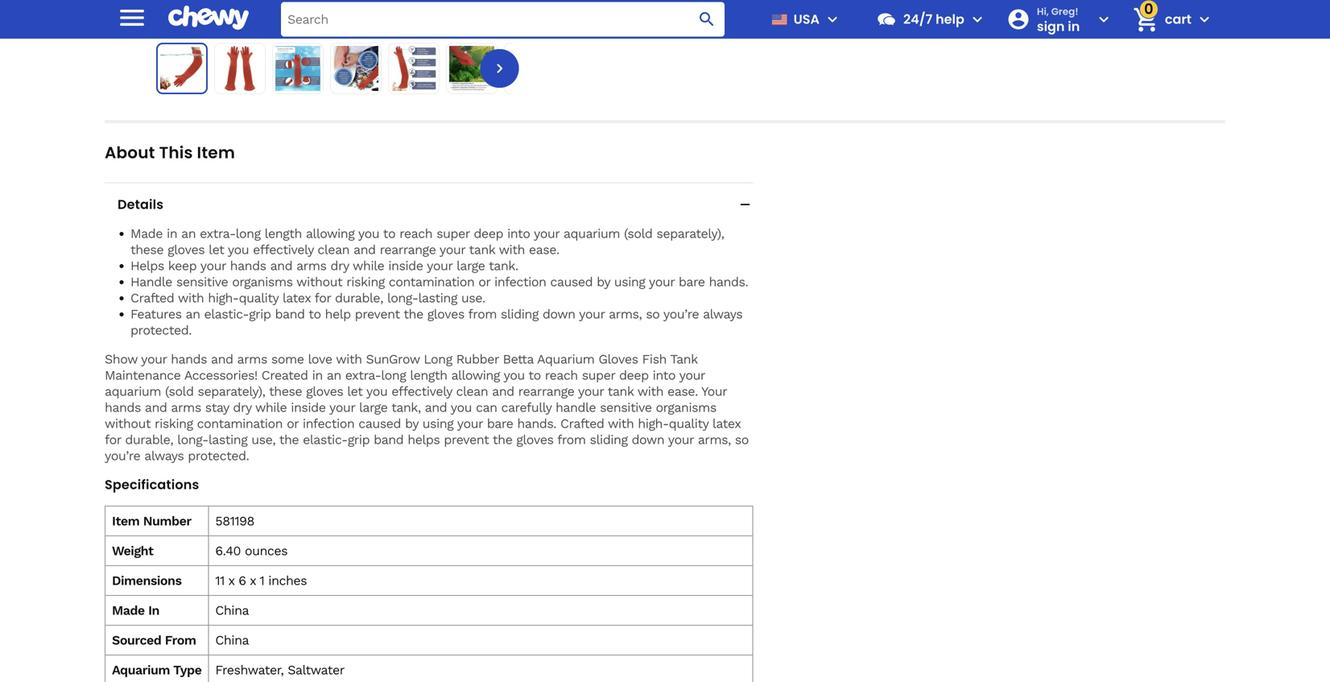 Task type: locate. For each thing, give the bounding box(es) containing it.
bare inside made in an extra-long length allowing you to reach super deep into your aquarium (sold separately), these gloves let you effectively clean and rearrange your tank with ease. helps keep your hands and arms dry while inside your large tank. handle sensitive organisms without risking contamination or infection caused by using your bare hands. crafted with high-quality latex for durable, long-lasting use. features an elastic-grip band to help prevent the gloves from sliding down your arms, so you're always protected.
[[679, 274, 705, 290]]

0 horizontal spatial while
[[255, 400, 287, 415]]

1 vertical spatial without
[[105, 416, 151, 431]]

super up the use.
[[437, 226, 470, 241]]

1 horizontal spatial arms,
[[698, 432, 731, 447]]

prevent inside made in an extra-long length allowing you to reach super deep into your aquarium (sold separately), these gloves let you effectively clean and rearrange your tank with ease. helps keep your hands and arms dry while inside your large tank. handle sensitive organisms without risking contamination or infection caused by using your bare hands. crafted with high-quality latex for durable, long-lasting use. features an elastic-grip band to help prevent the gloves from sliding down your arms, so you're always protected.
[[355, 306, 400, 322]]

0 vertical spatial arms
[[296, 258, 327, 273]]

hi, greg! sign in
[[1037, 5, 1080, 35]]

into down fish
[[653, 368, 676, 383]]

down
[[543, 306, 575, 322], [632, 432, 665, 447]]

for up the love
[[315, 290, 331, 306]]

reach
[[400, 226, 433, 241], [545, 368, 578, 383]]

1 horizontal spatial the
[[404, 306, 423, 322]]

these
[[130, 242, 164, 257], [269, 384, 302, 399]]

1 vertical spatial rearrange
[[518, 384, 575, 399]]

sungrow long rubber betta aquarium gloves fish tank maintenance accessories, 22-in, 1 pair slide 1 of 7 image down 'chewy home' image
[[160, 47, 204, 90]]

allowing inside "show your hands and arms some love with sungrow long rubber betta aquarium gloves fish tank maintenance accessories! created in an extra-long length allowing you to reach super deep into your aquarium (sold separately), these gloves let you effectively clean and rearrange your tank with ease. your hands and arms stay dry while inside your large tank, and you can carefully handle sensitive organisms without risking contamination or infection caused by using your bare hands. crafted with high-quality latex for durable, long-lasting use, the elastic-grip band helps prevent the gloves from sliding down your arms, so you're always protected."
[[451, 368, 500, 383]]

long- inside made in an extra-long length allowing you to reach super deep into your aquarium (sold separately), these gloves let you effectively clean and rearrange your tank with ease. helps keep your hands and arms dry while inside your large tank. handle sensitive organisms without risking contamination or infection caused by using your bare hands. crafted with high-quality latex for durable, long-lasting use. features an elastic-grip band to help prevent the gloves from sliding down your arms, so you're always protected.
[[387, 290, 418, 306]]

made in an extra-long length allowing you to reach super deep into your aquarium (sold separately), these gloves let you effectively clean and rearrange your tank with ease. helps keep your hands and arms dry while inside your large tank. handle sensitive organisms without risking contamination or infection caused by using your bare hands. crafted with high-quality latex for durable, long-lasting use. features an elastic-grip band to help prevent the gloves from sliding down your arms, so you're always protected.
[[130, 226, 748, 338]]

about
[[105, 141, 155, 164]]

latex up some
[[283, 290, 311, 306]]

this
[[159, 141, 193, 164]]

0 vertical spatial these
[[130, 242, 164, 257]]

made down details
[[130, 226, 163, 241]]

Product search field
[[281, 2, 725, 37]]

use,
[[251, 432, 276, 447]]

hands. down "carefully"
[[517, 416, 557, 431]]

effectively inside made in an extra-long length allowing you to reach super deep into your aquarium (sold separately), these gloves let you effectively clean and rearrange your tank with ease. helps keep your hands and arms dry while inside your large tank. handle sensitive organisms without risking contamination or infection caused by using your bare hands. crafted with high-quality latex for durable, long-lasting use. features an elastic-grip band to help prevent the gloves from sliding down your arms, so you're always protected.
[[253, 242, 314, 257]]

prevent down can
[[444, 432, 489, 447]]

made
[[130, 226, 163, 241], [112, 603, 145, 618]]

high- up accessories!
[[208, 290, 239, 306]]

1 vertical spatial prevent
[[444, 432, 489, 447]]

grip left the helps
[[348, 432, 370, 447]]

in
[[1068, 17, 1080, 35], [148, 603, 159, 618]]

help left help menu image
[[936, 10, 965, 28]]

protected. down stay
[[188, 448, 249, 463]]

china up freshwater,
[[215, 633, 249, 648]]

1 vertical spatial while
[[255, 400, 287, 415]]

arms
[[296, 258, 327, 273], [237, 352, 267, 367], [171, 400, 201, 415]]

1 vertical spatial ease.
[[668, 384, 698, 399]]

hands. down details 'image'
[[709, 274, 748, 290]]

hands up accessories!
[[171, 352, 207, 367]]

from
[[165, 633, 196, 648]]

use.
[[461, 290, 485, 306]]

china down '6'
[[215, 603, 249, 618]]

effectively inside "show your hands and arms some love with sungrow long rubber betta aquarium gloves fish tank maintenance accessories! created in an extra-long length allowing you to reach super deep into your aquarium (sold separately), these gloves let you effectively clean and rearrange your tank with ease. your hands and arms stay dry while inside your large tank, and you can carefully handle sensitive organisms without risking contamination or infection caused by using your bare hands. crafted with high-quality latex for durable, long-lasting use, the elastic-grip band helps prevent the gloves from sliding down your arms, so you're always protected."
[[392, 384, 452, 399]]

deep up "tank."
[[474, 226, 503, 241]]

aquarium
[[564, 226, 620, 241], [105, 384, 161, 399]]

dimensions
[[112, 573, 182, 588]]

gloves
[[168, 242, 205, 257], [427, 306, 465, 322], [306, 384, 343, 399], [516, 432, 554, 447]]

item up weight
[[112, 513, 140, 529]]

1 vertical spatial help
[[325, 306, 351, 322]]

1 vertical spatial let
[[347, 384, 363, 399]]

separately),
[[657, 226, 724, 241], [198, 384, 265, 399]]

with down gloves
[[608, 416, 634, 431]]

0 horizontal spatial into
[[507, 226, 530, 241]]

made inside made in an extra-long length allowing you to reach super deep into your aquarium (sold separately), these gloves let you effectively clean and rearrange your tank with ease. helps keep your hands and arms dry while inside your large tank. handle sensitive organisms without risking contamination or infection caused by using your bare hands. crafted with high-quality latex for durable, long-lasting use. features an elastic-grip band to help prevent the gloves from sliding down your arms, so you're always protected.
[[130, 226, 163, 241]]

tank down gloves
[[608, 384, 634, 399]]

high-
[[208, 290, 239, 306], [638, 416, 669, 431]]

your
[[534, 226, 560, 241], [440, 242, 465, 257], [200, 258, 226, 273], [427, 258, 453, 273], [649, 274, 675, 290], [579, 306, 605, 322], [141, 352, 167, 367], [679, 368, 705, 383], [578, 384, 604, 399], [329, 400, 355, 415], [457, 416, 483, 431], [668, 432, 694, 447]]

made for made in an extra-long length allowing you to reach super deep into your aquarium (sold separately), these gloves let you effectively clean and rearrange your tank with ease. helps keep your hands and arms dry while inside your large tank. handle sensitive organisms without risking contamination or infection caused by using your bare hands. crafted with high-quality latex for durable, long-lasting use. features an elastic-grip band to help prevent the gloves from sliding down your arms, so you're always protected.
[[130, 226, 163, 241]]

sungrow long rubber betta aquarium gloves fish tank maintenance accessories, 22-in, 1 pair slide 7 of 7 image
[[507, 46, 552, 91]]

protected. down features
[[130, 323, 192, 338]]

1 horizontal spatial tank
[[608, 384, 634, 399]]

inside inside made in an extra-long length allowing you to reach super deep into your aquarium (sold separately), these gloves let you effectively clean and rearrange your tank with ease. helps keep your hands and arms dry while inside your large tank. handle sensitive organisms without risking contamination or infection caused by using your bare hands. crafted with high-quality latex for durable, long-lasting use. features an elastic-grip band to help prevent the gloves from sliding down your arms, so you're always protected.
[[388, 258, 423, 273]]

1 horizontal spatial without
[[296, 274, 342, 290]]

1 horizontal spatial effectively
[[392, 384, 452, 399]]

0 horizontal spatial prevent
[[355, 306, 400, 322]]

item right "this"
[[197, 141, 235, 164]]

arms, up gloves
[[609, 306, 642, 322]]

dry
[[331, 258, 349, 273], [233, 400, 252, 415]]

in down the love
[[312, 368, 323, 383]]

length
[[265, 226, 302, 241], [410, 368, 447, 383]]

long- up sungrow
[[387, 290, 418, 306]]

0 vertical spatial down
[[543, 306, 575, 322]]

x left '6'
[[228, 573, 235, 588]]

1 vertical spatial aquarium
[[112, 662, 170, 678]]

sliding inside made in an extra-long length allowing you to reach super deep into your aquarium (sold separately), these gloves let you effectively clean and rearrange your tank with ease. helps keep your hands and arms dry while inside your large tank. handle sensitive organisms without risking contamination or infection caused by using your bare hands. crafted with high-quality latex for durable, long-lasting use. features an elastic-grip band to help prevent the gloves from sliding down your arms, so you're always protected.
[[501, 306, 539, 322]]

0 horizontal spatial using
[[422, 416, 454, 431]]

arms, inside made in an extra-long length allowing you to reach super deep into your aquarium (sold separately), these gloves let you effectively clean and rearrange your tank with ease. helps keep your hands and arms dry while inside your large tank. handle sensitive organisms without risking contamination or infection caused by using your bare hands. crafted with high-quality latex for durable, long-lasting use. features an elastic-grip band to help prevent the gloves from sliding down your arms, so you're always protected.
[[609, 306, 642, 322]]

0 vertical spatial rearrange
[[380, 242, 436, 257]]

ease.
[[529, 242, 560, 257], [668, 384, 698, 399]]

without up the love
[[296, 274, 342, 290]]

so inside "show your hands and arms some love with sungrow long rubber betta aquarium gloves fish tank maintenance accessories! created in an extra-long length allowing you to reach super deep into your aquarium (sold separately), these gloves let you effectively clean and rearrange your tank with ease. your hands and arms stay dry while inside your large tank, and you can carefully handle sensitive organisms without risking contamination or infection caused by using your bare hands. crafted with high-quality latex for durable, long-lasting use, the elastic-grip band helps prevent the gloves from sliding down your arms, so you're always protected."
[[735, 432, 749, 447]]

tank inside "show your hands and arms some love with sungrow long rubber betta aquarium gloves fish tank maintenance accessories! created in an extra-long length allowing you to reach super deep into your aquarium (sold separately), these gloves let you effectively clean and rearrange your tank with ease. your hands and arms stay dry while inside your large tank, and you can carefully handle sensitive organisms without risking contamination or infection caused by using your bare hands. crafted with high-quality latex for durable, long-lasting use, the elastic-grip band helps prevent the gloves from sliding down your arms, so you're always protected."
[[608, 384, 634, 399]]

0 horizontal spatial latex
[[283, 290, 311, 306]]

these inside "show your hands and arms some love with sungrow long rubber betta aquarium gloves fish tank maintenance accessories! created in an extra-long length allowing you to reach super deep into your aquarium (sold separately), these gloves let you effectively clean and rearrange your tank with ease. your hands and arms stay dry while inside your large tank, and you can carefully handle sensitive organisms without risking contamination or infection caused by using your bare hands. crafted with high-quality latex for durable, long-lasting use, the elastic-grip band helps prevent the gloves from sliding down your arms, so you're always protected."
[[269, 384, 302, 399]]

handle
[[556, 400, 596, 415]]

1 vertical spatial by
[[405, 416, 418, 431]]

1 horizontal spatial large
[[457, 258, 485, 273]]

high- inside made in an extra-long length allowing you to reach super deep into your aquarium (sold separately), these gloves let you effectively clean and rearrange your tank with ease. helps keep your hands and arms dry while inside your large tank. handle sensitive organisms without risking contamination or infection caused by using your bare hands. crafted with high-quality latex for durable, long-lasting use. features an elastic-grip band to help prevent the gloves from sliding down your arms, so you're always protected.
[[208, 290, 239, 306]]

you're inside "show your hands and arms some love with sungrow long rubber betta aquarium gloves fish tank maintenance accessories! created in an extra-long length allowing you to reach super deep into your aquarium (sold separately), these gloves let you effectively clean and rearrange your tank with ease. your hands and arms stay dry while inside your large tank, and you can carefully handle sensitive organisms without risking contamination or infection caused by using your bare hands. crafted with high-quality latex for durable, long-lasting use, the elastic-grip band helps prevent the gloves from sliding down your arms, so you're always protected."
[[105, 448, 140, 463]]

sliding down handle
[[590, 432, 628, 447]]

into inside "show your hands and arms some love with sungrow long rubber betta aquarium gloves fish tank maintenance accessories! created in an extra-long length allowing you to reach super deep into your aquarium (sold separately), these gloves let you effectively clean and rearrange your tank with ease. your hands and arms stay dry while inside your large tank, and you can carefully handle sensitive organisms without risking contamination or infection caused by using your bare hands. crafted with high-quality latex for durable, long-lasting use, the elastic-grip band helps prevent the gloves from sliding down your arms, so you're always protected."
[[653, 368, 676, 383]]

1 vertical spatial band
[[374, 432, 404, 447]]

0 vertical spatial effectively
[[253, 242, 314, 257]]

extra- inside "show your hands and arms some love with sungrow long rubber betta aquarium gloves fish tank maintenance accessories! created in an extra-long length allowing you to reach super deep into your aquarium (sold separately), these gloves let you effectively clean and rearrange your tank with ease. your hands and arms stay dry while inside your large tank, and you can carefully handle sensitive organisms without risking contamination or infection caused by using your bare hands. crafted with high-quality latex for durable, long-lasting use, the elastic-grip band helps prevent the gloves from sliding down your arms, so you're always protected."
[[345, 368, 381, 383]]

1 vertical spatial from
[[557, 432, 586, 447]]

0 horizontal spatial hands.
[[517, 416, 557, 431]]

from down the use.
[[468, 306, 497, 322]]

0 vertical spatial using
[[614, 274, 645, 290]]

into up "tank."
[[507, 226, 530, 241]]

crafted inside "show your hands and arms some love with sungrow long rubber betta aquarium gloves fish tank maintenance accessories! created in an extra-long length allowing you to reach super deep into your aquarium (sold separately), these gloves let you effectively clean and rearrange your tank with ease. your hands and arms stay dry while inside your large tank, and you can carefully handle sensitive organisms without risking contamination or infection caused by using your bare hands. crafted with high-quality latex for durable, long-lasting use, the elastic-grip band helps prevent the gloves from sliding down your arms, so you're always protected."
[[561, 416, 604, 431]]

you're up specifications
[[105, 448, 140, 463]]

in up sourced from
[[148, 603, 159, 618]]

0 vertical spatial sungrow long rubber betta aquarium gloves fish tank maintenance accessories, 22-in, 1 pair slide 1 of 7 image
[[171, 0, 499, 22]]

1 vertical spatial latex
[[713, 416, 741, 431]]

2 china from the top
[[215, 633, 249, 648]]

infection inside made in an extra-long length allowing you to reach super deep into your aquarium (sold separately), these gloves let you effectively clean and rearrange your tank with ease. helps keep your hands and arms dry while inside your large tank. handle sensitive organisms without risking contamination or infection caused by using your bare hands. crafted with high-quality latex for durable, long-lasting use. features an elastic-grip band to help prevent the gloves from sliding down your arms, so you're always protected.
[[494, 274, 546, 290]]

0 vertical spatial high-
[[208, 290, 239, 306]]

1 horizontal spatial rearrange
[[518, 384, 575, 399]]

always up specifications
[[144, 448, 184, 463]]

prevent inside "show your hands and arms some love with sungrow long rubber betta aquarium gloves fish tank maintenance accessories! created in an extra-long length allowing you to reach super deep into your aquarium (sold separately), these gloves let you effectively clean and rearrange your tank with ease. your hands and arms stay dry while inside your large tank, and you can carefully handle sensitive organisms without risking contamination or infection caused by using your bare hands. crafted with high-quality latex for durable, long-lasting use, the elastic-grip band helps prevent the gloves from sliding down your arms, so you're always protected."
[[444, 432, 489, 447]]

latex down your on the right bottom of the page
[[713, 416, 741, 431]]

0 vertical spatial let
[[209, 242, 224, 257]]

contamination down stay
[[197, 416, 283, 431]]

1 horizontal spatial clean
[[456, 384, 488, 399]]

1 vertical spatial made
[[112, 603, 145, 618]]

(sold inside made in an extra-long length allowing you to reach super deep into your aquarium (sold separately), these gloves let you effectively clean and rearrange your tank with ease. helps keep your hands and arms dry while inside your large tank. handle sensitive organisms without risking contamination or infection caused by using your bare hands. crafted with high-quality latex for durable, long-lasting use. features an elastic-grip band to help prevent the gloves from sliding down your arms, so you're always protected.
[[624, 226, 653, 241]]

0 horizontal spatial tank
[[469, 242, 495, 257]]

let inside made in an extra-long length allowing you to reach super deep into your aquarium (sold separately), these gloves let you effectively clean and rearrange your tank with ease. helps keep your hands and arms dry while inside your large tank. handle sensitive organisms without risking contamination or infection caused by using your bare hands. crafted with high-quality latex for durable, long-lasting use. features an elastic-grip band to help prevent the gloves from sliding down your arms, so you're always protected.
[[209, 242, 224, 257]]

some
[[271, 352, 304, 367]]

tank inside made in an extra-long length allowing you to reach super deep into your aquarium (sold separately), these gloves let you effectively clean and rearrange your tank with ease. helps keep your hands and arms dry while inside your large tank. handle sensitive organisms without risking contamination or infection caused by using your bare hands. crafted with high-quality latex for durable, long-lasting use. features an elastic-grip band to help prevent the gloves from sliding down your arms, so you're always protected.
[[469, 242, 495, 257]]

arms, down your on the right bottom of the page
[[698, 432, 731, 447]]

0 horizontal spatial (sold
[[165, 384, 194, 399]]

1 vertical spatial bare
[[487, 416, 513, 431]]

1 vertical spatial contamination
[[197, 416, 283, 431]]

0 horizontal spatial by
[[405, 416, 418, 431]]

details image
[[737, 197, 753, 213]]

without down maintenance
[[105, 416, 151, 431]]

grip inside made in an extra-long length allowing you to reach super deep into your aquarium (sold separately), these gloves let you effectively clean and rearrange your tank with ease. helps keep your hands and arms dry while inside your large tank. handle sensitive organisms without risking contamination or infection caused by using your bare hands. crafted with high-quality latex for durable, long-lasting use. features an elastic-grip band to help prevent the gloves from sliding down your arms, so you're always protected.
[[249, 306, 271, 322]]

dry inside made in an extra-long length allowing you to reach super deep into your aquarium (sold separately), these gloves let you effectively clean and rearrange your tank with ease. helps keep your hands and arms dry while inside your large tank. handle sensitive organisms without risking contamination or infection caused by using your bare hands. crafted with high-quality latex for durable, long-lasting use. features an elastic-grip band to help prevent the gloves from sliding down your arms, so you're always protected.
[[331, 258, 349, 273]]

from down handle
[[557, 432, 586, 447]]

large
[[457, 258, 485, 273], [359, 400, 388, 415]]

sungrow long rubber betta aquarium gloves fish tank maintenance accessories, 22-in, 1 pair slide 1 of 7 image
[[171, 0, 499, 22], [160, 47, 204, 90]]

for
[[315, 290, 331, 306], [105, 432, 121, 447]]

or up the use.
[[479, 274, 490, 290]]

long-
[[387, 290, 418, 306], [177, 432, 208, 447]]

inside
[[388, 258, 423, 273], [291, 400, 326, 415]]

0 horizontal spatial long
[[236, 226, 261, 241]]

reach inside made in an extra-long length allowing you to reach super deep into your aquarium (sold separately), these gloves let you effectively clean and rearrange your tank with ease. helps keep your hands and arms dry while inside your large tank. handle sensitive organisms without risking contamination or infection caused by using your bare hands. crafted with high-quality latex for durable, long-lasting use. features an elastic-grip band to help prevent the gloves from sliding down your arms, so you're always protected.
[[400, 226, 433, 241]]

by inside "show your hands and arms some love with sungrow long rubber betta aquarium gloves fish tank maintenance accessories! created in an extra-long length allowing you to reach super deep into your aquarium (sold separately), these gloves let you effectively clean and rearrange your tank with ease. your hands and arms stay dry while inside your large tank, and you can carefully handle sensitive organisms without risking contamination or infection caused by using your bare hands. crafted with high-quality latex for durable, long-lasting use, the elastic-grip band helps prevent the gloves from sliding down your arms, so you're always protected."
[[405, 416, 418, 431]]

length inside made in an extra-long length allowing you to reach super deep into your aquarium (sold separately), these gloves let you effectively clean and rearrange your tank with ease. helps keep your hands and arms dry while inside your large tank. handle sensitive organisms without risking contamination or infection caused by using your bare hands. crafted with high-quality latex for durable, long-lasting use. features an elastic-grip band to help prevent the gloves from sliding down your arms, so you're always protected.
[[265, 226, 302, 241]]

an right features
[[186, 306, 200, 322]]

0 vertical spatial (sold
[[624, 226, 653, 241]]

0 vertical spatial crafted
[[130, 290, 174, 306]]

in up keep
[[167, 226, 177, 241]]

1 horizontal spatial risking
[[346, 274, 385, 290]]

account menu image
[[1094, 10, 1114, 29]]

menu image
[[823, 10, 842, 29]]

prevent
[[355, 306, 400, 322], [444, 432, 489, 447]]

caused inside "show your hands and arms some love with sungrow long rubber betta aquarium gloves fish tank maintenance accessories! created in an extra-long length allowing you to reach super deep into your aquarium (sold separately), these gloves let you effectively clean and rearrange your tank with ease. your hands and arms stay dry while inside your large tank, and you can carefully handle sensitive organisms without risking contamination or infection caused by using your bare hands. crafted with high-quality latex for durable, long-lasting use, the elastic-grip band helps prevent the gloves from sliding down your arms, so you're always protected."
[[359, 416, 401, 431]]

0 horizontal spatial lasting
[[208, 432, 247, 447]]

quality down your on the right bottom of the page
[[669, 416, 709, 431]]

chewy home image
[[168, 0, 249, 36]]

long inside "show your hands and arms some love with sungrow long rubber betta aquarium gloves fish tank maintenance accessories! created in an extra-long length allowing you to reach super deep into your aquarium (sold separately), these gloves let you effectively clean and rearrange your tank with ease. your hands and arms stay dry while inside your large tank, and you can carefully handle sensitive organisms without risking contamination or infection caused by using your bare hands. crafted with high-quality latex for durable, long-lasting use, the elastic-grip band helps prevent the gloves from sliding down your arms, so you're always protected."
[[381, 368, 406, 383]]

aquarium inside "show your hands and arms some love with sungrow long rubber betta aquarium gloves fish tank maintenance accessories! created in an extra-long length allowing you to reach super deep into your aquarium (sold separately), these gloves let you effectively clean and rearrange your tank with ease. your hands and arms stay dry while inside your large tank, and you can carefully handle sensitive organisms without risking contamination or infection caused by using your bare hands. crafted with high-quality latex for durable, long-lasting use, the elastic-grip band helps prevent the gloves from sliding down your arms, so you're always protected."
[[537, 352, 595, 367]]

elastic- up accessories!
[[204, 306, 249, 322]]

in
[[167, 226, 177, 241], [312, 368, 323, 383]]

so
[[646, 306, 660, 322], [735, 432, 749, 447]]

with
[[499, 242, 525, 257], [178, 290, 204, 306], [336, 352, 362, 367], [638, 384, 664, 399], [608, 416, 634, 431]]

into
[[507, 226, 530, 241], [653, 368, 676, 383]]

using
[[614, 274, 645, 290], [422, 416, 454, 431]]

down inside "show your hands and arms some love with sungrow long rubber betta aquarium gloves fish tank maintenance accessories! created in an extra-long length allowing you to reach super deep into your aquarium (sold separately), these gloves let you effectively clean and rearrange your tank with ease. your hands and arms stay dry while inside your large tank, and you can carefully handle sensitive organisms without risking contamination or infection caused by using your bare hands. crafted with high-quality latex for durable, long-lasting use, the elastic-grip band helps prevent the gloves from sliding down your arms, so you're always protected."
[[632, 432, 665, 447]]

2 vertical spatial to
[[529, 368, 541, 383]]

by down tank,
[[405, 416, 418, 431]]

0 horizontal spatial in
[[167, 226, 177, 241]]

arms,
[[609, 306, 642, 322], [698, 432, 731, 447]]

0 vertical spatial prevent
[[355, 306, 400, 322]]

0 vertical spatial arms,
[[609, 306, 642, 322]]

1 vertical spatial into
[[653, 368, 676, 383]]

quality up some
[[239, 290, 279, 306]]

china for made in
[[215, 603, 249, 618]]

rearrange inside "show your hands and arms some love with sungrow long rubber betta aquarium gloves fish tank maintenance accessories! created in an extra-long length allowing you to reach super deep into your aquarium (sold separately), these gloves let you effectively clean and rearrange your tank with ease. your hands and arms stay dry while inside your large tank, and you can carefully handle sensitive organisms without risking contamination or infection caused by using your bare hands. crafted with high-quality latex for durable, long-lasting use, the elastic-grip band helps prevent the gloves from sliding down your arms, so you're always protected."
[[518, 384, 575, 399]]

list
[[156, 43, 556, 94]]

clean inside made in an extra-long length allowing you to reach super deep into your aquarium (sold separately), these gloves let you effectively clean and rearrange your tank with ease. helps keep your hands and arms dry while inside your large tank. handle sensitive organisms without risking contamination or infection caused by using your bare hands. crafted with high-quality latex for durable, long-lasting use. features an elastic-grip band to help prevent the gloves from sliding down your arms, so you're always protected.
[[318, 242, 350, 257]]

large left tank,
[[359, 400, 388, 415]]

1 china from the top
[[215, 603, 249, 618]]

band inside made in an extra-long length allowing you to reach super deep into your aquarium (sold separately), these gloves let you effectively clean and rearrange your tank with ease. helps keep your hands and arms dry while inside your large tank. handle sensitive organisms without risking contamination or infection caused by using your bare hands. crafted with high-quality latex for durable, long-lasting use. features an elastic-grip band to help prevent the gloves from sliding down your arms, so you're always protected.
[[275, 306, 305, 322]]

while inside made in an extra-long length allowing you to reach super deep into your aquarium (sold separately), these gloves let you effectively clean and rearrange your tank with ease. helps keep your hands and arms dry while inside your large tank. handle sensitive organisms without risking contamination or infection caused by using your bare hands. crafted with high-quality latex for durable, long-lasting use. features an elastic-grip band to help prevent the gloves from sliding down your arms, so you're always protected.
[[353, 258, 384, 273]]

betta
[[503, 352, 534, 367]]

0 horizontal spatial crafted
[[130, 290, 174, 306]]

carefully
[[501, 400, 552, 415]]

durable,
[[335, 290, 383, 306], [125, 432, 173, 447]]

without
[[296, 274, 342, 290], [105, 416, 151, 431]]

x left 1
[[250, 573, 256, 588]]

0 vertical spatial length
[[265, 226, 302, 241]]

sungrow long rubber betta aquarium gloves fish tank maintenance accessories, 22-in, 1 pair slide 1 of 7 image up sungrow long rubber betta aquarium gloves fish tank maintenance accessories, 22-in, 1 pair slide 4 of 7 image
[[171, 0, 499, 22]]

bare up 'tank' on the right of the page
[[679, 274, 705, 290]]

1 vertical spatial in
[[312, 368, 323, 383]]

0 vertical spatial long
[[236, 226, 261, 241]]

1 vertical spatial length
[[410, 368, 447, 383]]

hands
[[230, 258, 266, 273], [171, 352, 207, 367], [105, 400, 141, 415]]

tank
[[469, 242, 495, 257], [608, 384, 634, 399]]

0 vertical spatial sensitive
[[176, 274, 228, 290]]

1 vertical spatial china
[[215, 633, 249, 648]]

durable, up specifications
[[125, 432, 173, 447]]

help menu image
[[968, 10, 987, 29]]

bare inside "show your hands and arms some love with sungrow long rubber betta aquarium gloves fish tank maintenance accessories! created in an extra-long length allowing you to reach super deep into your aquarium (sold separately), these gloves let you effectively clean and rearrange your tank with ease. your hands and arms stay dry while inside your large tank, and you can carefully handle sensitive organisms without risking contamination or infection caused by using your bare hands. crafted with high-quality latex for durable, long-lasting use, the elastic-grip band helps prevent the gloves from sliding down your arms, so you're always protected."
[[487, 416, 513, 431]]

these up helps
[[130, 242, 164, 257]]

the down can
[[493, 432, 512, 447]]

aquarium right betta
[[537, 352, 595, 367]]

0 vertical spatial ease.
[[529, 242, 560, 257]]

24/7 help
[[904, 10, 965, 28]]

these down created
[[269, 384, 302, 399]]

0 horizontal spatial aquarium
[[112, 662, 170, 678]]

581198
[[215, 513, 254, 529]]

band left the helps
[[374, 432, 404, 447]]

caused
[[550, 274, 593, 290], [359, 416, 401, 431]]

0 vertical spatial so
[[646, 306, 660, 322]]

help
[[936, 10, 965, 28], [325, 306, 351, 322]]

lasting left the use.
[[418, 290, 457, 306]]

you're inside made in an extra-long length allowing you to reach super deep into your aquarium (sold separately), these gloves let you effectively clean and rearrange your tank with ease. helps keep your hands and arms dry while inside your large tank. handle sensitive organisms without risking contamination or infection caused by using your bare hands. crafted with high-quality latex for durable, long-lasting use. features an elastic-grip band to help prevent the gloves from sliding down your arms, so you're always protected.
[[663, 306, 699, 322]]

band up some
[[275, 306, 305, 322]]

hands inside made in an extra-long length allowing you to reach super deep into your aquarium (sold separately), these gloves let you effectively clean and rearrange your tank with ease. helps keep your hands and arms dry while inside your large tank. handle sensitive organisms without risking contamination or infection caused by using your bare hands. crafted with high-quality latex for durable, long-lasting use. features an elastic-grip band to help prevent the gloves from sliding down your arms, so you're always protected.
[[230, 258, 266, 273]]

always up your on the right bottom of the page
[[703, 306, 743, 322]]

1 horizontal spatial crafted
[[561, 416, 604, 431]]

long inside made in an extra-long length allowing you to reach super deep into your aquarium (sold separately), these gloves let you effectively clean and rearrange your tank with ease. helps keep your hands and arms dry while inside your large tank. handle sensitive organisms without risking contamination or infection caused by using your bare hands. crafted with high-quality latex for durable, long-lasting use. features an elastic-grip band to help prevent the gloves from sliding down your arms, so you're always protected.
[[236, 226, 261, 241]]

contamination inside "show your hands and arms some love with sungrow long rubber betta aquarium gloves fish tank maintenance accessories! created in an extra-long length allowing you to reach super deep into your aquarium (sold separately), these gloves let you effectively clean and rearrange your tank with ease. your hands and arms stay dry while inside your large tank, and you can carefully handle sensitive organisms without risking contamination or infection caused by using your bare hands. crafted with high-quality latex for durable, long-lasting use, the elastic-grip band helps prevent the gloves from sliding down your arms, so you're always protected."
[[197, 416, 283, 431]]

1 vertical spatial risking
[[155, 416, 193, 431]]

infection down the love
[[303, 416, 355, 431]]

0 horizontal spatial effectively
[[253, 242, 314, 257]]

usa
[[794, 10, 820, 28]]

by up gloves
[[597, 274, 610, 290]]

0 vertical spatial or
[[479, 274, 490, 290]]

deep inside made in an extra-long length allowing you to reach super deep into your aquarium (sold separately), these gloves let you effectively clean and rearrange your tank with ease. helps keep your hands and arms dry while inside your large tank. handle sensitive organisms without risking contamination or infection caused by using your bare hands. crafted with high-quality latex for durable, long-lasting use. features an elastic-grip band to help prevent the gloves from sliding down your arms, so you're always protected.
[[474, 226, 503, 241]]

tank
[[670, 352, 698, 367]]

latex
[[283, 290, 311, 306], [713, 416, 741, 431]]

latex inside made in an extra-long length allowing you to reach super deep into your aquarium (sold separately), these gloves let you effectively clean and rearrange your tank with ease. helps keep your hands and arms dry while inside your large tank. handle sensitive organisms without risking contamination or infection caused by using your bare hands. crafted with high-quality latex for durable, long-lasting use. features an elastic-grip band to help prevent the gloves from sliding down your arms, so you're always protected.
[[283, 290, 311, 306]]

separately), inside made in an extra-long length allowing you to reach super deep into your aquarium (sold separately), these gloves let you effectively clean and rearrange your tank with ease. helps keep your hands and arms dry while inside your large tank. handle sensitive organisms without risking contamination or infection caused by using your bare hands. crafted with high-quality latex for durable, long-lasting use. features an elastic-grip band to help prevent the gloves from sliding down your arms, so you're always protected.
[[657, 226, 724, 241]]

1 horizontal spatial aquarium
[[537, 352, 595, 367]]

contamination up the use.
[[389, 274, 475, 290]]

high- down fish
[[638, 416, 669, 431]]

0 horizontal spatial bare
[[487, 416, 513, 431]]

1 x from the left
[[228, 573, 235, 588]]

0 vertical spatial large
[[457, 258, 485, 273]]

crafted
[[130, 290, 174, 306], [561, 416, 604, 431]]

1 horizontal spatial infection
[[494, 274, 546, 290]]

0 vertical spatial aquarium
[[537, 352, 595, 367]]

1 vertical spatial infection
[[303, 416, 355, 431]]

hands right keep
[[230, 258, 266, 273]]

1 vertical spatial dry
[[233, 400, 252, 415]]

or down created
[[287, 416, 299, 431]]

grip up created
[[249, 306, 271, 322]]

1 horizontal spatial in
[[312, 368, 323, 383]]

hands down maintenance
[[105, 400, 141, 415]]

protected.
[[130, 323, 192, 338], [188, 448, 249, 463]]

super down gloves
[[582, 368, 615, 383]]

down inside made in an extra-long length allowing you to reach super deep into your aquarium (sold separately), these gloves let you effectively clean and rearrange your tank with ease. helps keep your hands and arms dry while inside your large tank. handle sensitive organisms without risking contamination or infection caused by using your bare hands. crafted with high-quality latex for durable, long-lasting use. features an elastic-grip band to help prevent the gloves from sliding down your arms, so you're always protected.
[[543, 306, 575, 322]]

tank up "tank."
[[469, 242, 495, 257]]

protected. inside made in an extra-long length allowing you to reach super deep into your aquarium (sold separately), these gloves let you effectively clean and rearrange your tank with ease. helps keep your hands and arms dry while inside your large tank. handle sensitive organisms without risking contamination or infection caused by using your bare hands. crafted with high-quality latex for durable, long-lasting use. features an elastic-grip band to help prevent the gloves from sliding down your arms, so you're always protected.
[[130, 323, 192, 338]]

lasting
[[418, 290, 457, 306], [208, 432, 247, 447]]

0 horizontal spatial help
[[325, 306, 351, 322]]

sourced from
[[112, 633, 196, 648]]

1 horizontal spatial length
[[410, 368, 447, 383]]

sensitive down gloves
[[600, 400, 652, 415]]

deep down gloves
[[619, 368, 649, 383]]

2 horizontal spatial hands
[[230, 258, 266, 273]]

with down keep
[[178, 290, 204, 306]]

0 horizontal spatial arms,
[[609, 306, 642, 322]]

large up the use.
[[457, 258, 485, 273]]

freshwater,
[[215, 662, 284, 678]]

using up gloves
[[614, 274, 645, 290]]

aquarium down sourced
[[112, 662, 170, 678]]

1 horizontal spatial extra-
[[345, 368, 381, 383]]

an up keep
[[181, 226, 196, 241]]

1 horizontal spatial lasting
[[418, 290, 457, 306]]

super inside made in an extra-long length allowing you to reach super deep into your aquarium (sold separately), these gloves let you effectively clean and rearrange your tank with ease. helps keep your hands and arms dry while inside your large tank. handle sensitive organisms without risking contamination or infection caused by using your bare hands. crafted with high-quality latex for durable, long-lasting use. features an elastic-grip band to help prevent the gloves from sliding down your arms, so you're always protected.
[[437, 226, 470, 241]]

0 horizontal spatial long-
[[177, 432, 208, 447]]

0 horizontal spatial for
[[105, 432, 121, 447]]

the right "use,"
[[279, 432, 299, 447]]

sliding up betta
[[501, 306, 539, 322]]

organisms
[[232, 274, 293, 290], [656, 400, 717, 415]]

high- inside "show your hands and arms some love with sungrow long rubber betta aquarium gloves fish tank maintenance accessories! created in an extra-long length allowing you to reach super deep into your aquarium (sold separately), these gloves let you effectively clean and rearrange your tank with ease. your hands and arms stay dry while inside your large tank, and you can carefully handle sensitive organisms without risking contamination or infection caused by using your bare hands. crafted with high-quality latex for durable, long-lasting use, the elastic-grip band helps prevent the gloves from sliding down your arms, so you're always protected."
[[638, 416, 669, 431]]

arms inside made in an extra-long length allowing you to reach super deep into your aquarium (sold separately), these gloves let you effectively clean and rearrange your tank with ease. helps keep your hands and arms dry while inside your large tank. handle sensitive organisms without risking contamination or infection caused by using your bare hands. crafted with high-quality latex for durable, long-lasting use. features an elastic-grip band to help prevent the gloves from sliding down your arms, so you're always protected.
[[296, 258, 327, 273]]

you're
[[663, 306, 699, 322], [105, 448, 140, 463]]

using up the helps
[[422, 416, 454, 431]]

by inside made in an extra-long length allowing you to reach super deep into your aquarium (sold separately), these gloves let you effectively clean and rearrange your tank with ease. helps keep your hands and arms dry while inside your large tank. handle sensitive organisms without risking contamination or infection caused by using your bare hands. crafted with high-quality latex for durable, long-lasting use. features an elastic-grip band to help prevent the gloves from sliding down your arms, so you're always protected.
[[597, 274, 610, 290]]

prevent up sungrow
[[355, 306, 400, 322]]

0 horizontal spatial ease.
[[529, 242, 560, 257]]

1 horizontal spatial for
[[315, 290, 331, 306]]

made up sourced
[[112, 603, 145, 618]]

features
[[130, 306, 182, 322]]

in inside the "hi, greg! sign in"
[[1068, 17, 1080, 35]]

2 horizontal spatial the
[[493, 432, 512, 447]]

cart link
[[1127, 0, 1192, 39]]

1 vertical spatial for
[[105, 432, 121, 447]]

0 horizontal spatial from
[[468, 306, 497, 322]]

1 vertical spatial or
[[287, 416, 299, 431]]

stay
[[205, 400, 229, 415]]

sensitive down keep
[[176, 274, 228, 290]]

organisms inside "show your hands and arms some love with sungrow long rubber betta aquarium gloves fish tank maintenance accessories! created in an extra-long length allowing you to reach super deep into your aquarium (sold separately), these gloves let you effectively clean and rearrange your tank with ease. your hands and arms stay dry while inside your large tank, and you can carefully handle sensitive organisms without risking contamination or infection caused by using your bare hands. crafted with high-quality latex for durable, long-lasting use, the elastic-grip band helps prevent the gloves from sliding down your arms, so you're always protected."
[[656, 400, 717, 415]]

long
[[424, 352, 452, 367]]

lasting down stay
[[208, 432, 247, 447]]

durable, up sungrow
[[335, 290, 383, 306]]

ease. inside made in an extra-long length allowing you to reach super deep into your aquarium (sold separately), these gloves let you effectively clean and rearrange your tank with ease. helps keep your hands and arms dry while inside your large tank. handle sensitive organisms without risking contamination or infection caused by using your bare hands. crafted with high-quality latex for durable, long-lasting use. features an elastic-grip band to help prevent the gloves from sliding down your arms, so you're always protected.
[[529, 242, 560, 257]]

greg!
[[1052, 5, 1079, 18]]

handle
[[130, 274, 172, 290]]

submit search image
[[697, 10, 717, 29]]

elastic- right "use,"
[[303, 432, 348, 447]]

1 horizontal spatial allowing
[[451, 368, 500, 383]]

sliding
[[501, 306, 539, 322], [590, 432, 628, 447]]

an down the love
[[327, 368, 341, 383]]

bare down can
[[487, 416, 513, 431]]

1 vertical spatial super
[[582, 368, 615, 383]]

0 vertical spatial super
[[437, 226, 470, 241]]

aquarium
[[537, 352, 595, 367], [112, 662, 170, 678]]

long- down stay
[[177, 432, 208, 447]]

help up the love
[[325, 306, 351, 322]]

0 horizontal spatial infection
[[303, 416, 355, 431]]

an inside "show your hands and arms some love with sungrow long rubber betta aquarium gloves fish tank maintenance accessories! created in an extra-long length allowing you to reach super deep into your aquarium (sold separately), these gloves let you effectively clean and rearrange your tank with ease. your hands and arms stay dry while inside your large tank, and you can carefully handle sensitive organisms without risking contamination or infection caused by using your bare hands. crafted with high-quality latex for durable, long-lasting use, the elastic-grip band helps prevent the gloves from sliding down your arms, so you're always protected."
[[327, 368, 341, 383]]

by
[[597, 274, 610, 290], [405, 416, 418, 431]]

extra-
[[200, 226, 236, 241], [345, 368, 381, 383]]

(sold inside "show your hands and arms some love with sungrow long rubber betta aquarium gloves fish tank maintenance accessories! created in an extra-long length allowing you to reach super deep into your aquarium (sold separately), these gloves let you effectively clean and rearrange your tank with ease. your hands and arms stay dry while inside your large tank, and you can carefully handle sensitive organisms without risking contamination or infection caused by using your bare hands. crafted with high-quality latex for durable, long-lasting use, the elastic-grip band helps prevent the gloves from sliding down your arms, so you're always protected."
[[165, 384, 194, 399]]

sensitive inside "show your hands and arms some love with sungrow long rubber betta aquarium gloves fish tank maintenance accessories! created in an extra-long length allowing you to reach super deep into your aquarium (sold separately), these gloves let you effectively clean and rearrange your tank with ease. your hands and arms stay dry while inside your large tank, and you can carefully handle sensitive organisms without risking contamination or infection caused by using your bare hands. crafted with high-quality latex for durable, long-lasting use, the elastic-grip band helps prevent the gloves from sliding down your arms, so you're always protected."
[[600, 400, 652, 415]]

0 vertical spatial item
[[197, 141, 235, 164]]

0 vertical spatial by
[[597, 274, 610, 290]]

gloves down the use.
[[427, 306, 465, 322]]

the up sungrow
[[404, 306, 423, 322]]

the
[[404, 306, 423, 322], [279, 432, 299, 447], [493, 432, 512, 447]]

deep inside "show your hands and arms some love with sungrow long rubber betta aquarium gloves fish tank maintenance accessories! created in an extra-long length allowing you to reach super deep into your aquarium (sold separately), these gloves let you effectively clean and rearrange your tank with ease. your hands and arms stay dry while inside your large tank, and you can carefully handle sensitive organisms without risking contamination or infection caused by using your bare hands. crafted with high-quality latex for durable, long-lasting use, the elastic-grip band helps prevent the gloves from sliding down your arms, so you're always protected."
[[619, 368, 649, 383]]

organisms inside made in an extra-long length allowing you to reach super deep into your aquarium (sold separately), these gloves let you effectively clean and rearrange your tank with ease. helps keep your hands and arms dry while inside your large tank. handle sensitive organisms without risking contamination or infection caused by using your bare hands. crafted with high-quality latex for durable, long-lasting use. features an elastic-grip band to help prevent the gloves from sliding down your arms, so you're always protected.
[[232, 274, 293, 290]]

0 horizontal spatial allowing
[[306, 226, 355, 241]]

and
[[354, 242, 376, 257], [270, 258, 292, 273], [211, 352, 233, 367], [492, 384, 514, 399], [145, 400, 167, 415], [425, 400, 447, 415]]

24/7
[[904, 10, 933, 28]]

1 horizontal spatial or
[[479, 274, 490, 290]]

quality inside "show your hands and arms some love with sungrow long rubber betta aquarium gloves fish tank maintenance accessories! created in an extra-long length allowing you to reach super deep into your aquarium (sold separately), these gloves let you effectively clean and rearrange your tank with ease. your hands and arms stay dry while inside your large tank, and you can carefully handle sensitive organisms without risking contamination or infection caused by using your bare hands. crafted with high-quality latex for durable, long-lasting use, the elastic-grip band helps prevent the gloves from sliding down your arms, so you're always protected."
[[669, 416, 709, 431]]

for up specifications
[[105, 432, 121, 447]]

you're up 'tank' on the right of the page
[[663, 306, 699, 322]]

infection down "tank."
[[494, 274, 546, 290]]

in right sign
[[1068, 17, 1080, 35]]

an
[[181, 226, 196, 241], [186, 306, 200, 322], [327, 368, 341, 383]]

inches
[[268, 573, 307, 588]]



Task type: describe. For each thing, give the bounding box(es) containing it.
extra- inside made in an extra-long length allowing you to reach super deep into your aquarium (sold separately), these gloves let you effectively clean and rearrange your tank with ease. helps keep your hands and arms dry while inside your large tank. handle sensitive organisms without risking contamination or infection caused by using your bare hands. crafted with high-quality latex for durable, long-lasting use. features an elastic-grip band to help prevent the gloves from sliding down your arms, so you're always protected.
[[200, 226, 236, 241]]

risking inside "show your hands and arms some love with sungrow long rubber betta aquarium gloves fish tank maintenance accessories! created in an extra-long length allowing you to reach super deep into your aquarium (sold separately), these gloves let you effectively clean and rearrange your tank with ease. your hands and arms stay dry while inside your large tank, and you can carefully handle sensitive organisms without risking contamination or infection caused by using your bare hands. crafted with high-quality latex for durable, long-lasting use, the elastic-grip band helps prevent the gloves from sliding down your arms, so you're always protected."
[[155, 416, 193, 431]]

created
[[262, 368, 308, 383]]

6.40
[[215, 543, 241, 559]]

length inside "show your hands and arms some love with sungrow long rubber betta aquarium gloves fish tank maintenance accessories! created in an extra-long length allowing you to reach super deep into your aquarium (sold separately), these gloves let you effectively clean and rearrange your tank with ease. your hands and arms stay dry while inside your large tank, and you can carefully handle sensitive organisms without risking contamination or infection caused by using your bare hands. crafted with high-quality latex for durable, long-lasting use, the elastic-grip band helps prevent the gloves from sliding down your arms, so you're always protected."
[[410, 368, 447, 383]]

weight
[[112, 543, 153, 559]]

Search text field
[[281, 2, 725, 37]]

0 horizontal spatial the
[[279, 432, 299, 447]]

or inside made in an extra-long length allowing you to reach super deep into your aquarium (sold separately), these gloves let you effectively clean and rearrange your tank with ease. helps keep your hands and arms dry while inside your large tank. handle sensitive organisms without risking contamination or infection caused by using your bare hands. crafted with high-quality latex for durable, long-lasting use. features an elastic-grip band to help prevent the gloves from sliding down your arms, so you're always protected.
[[479, 274, 490, 290]]

long- inside "show your hands and arms some love with sungrow long rubber betta aquarium gloves fish tank maintenance accessories! created in an extra-long length allowing you to reach super deep into your aquarium (sold separately), these gloves let you effectively clean and rearrange your tank with ease. your hands and arms stay dry while inside your large tank, and you can carefully handle sensitive organisms without risking contamination or infection caused by using your bare hands. crafted with high-quality latex for durable, long-lasting use, the elastic-grip band helps prevent the gloves from sliding down your arms, so you're always protected."
[[177, 432, 208, 447]]

sungrow long rubber betta aquarium gloves fish tank maintenance accessories, 22-in, 1 pair slide 2 of 7 image
[[217, 46, 263, 91]]

0 horizontal spatial in
[[148, 603, 159, 618]]

saltwater
[[288, 662, 345, 678]]

gloves down the love
[[306, 384, 343, 399]]

your
[[702, 384, 727, 399]]

1 vertical spatial sungrow long rubber betta aquarium gloves fish tank maintenance accessories, 22-in, 1 pair slide 1 of 7 image
[[160, 47, 204, 90]]

cart
[[1165, 10, 1192, 28]]

sungrow
[[366, 352, 420, 367]]

with right the love
[[336, 352, 362, 367]]

1 vertical spatial hands
[[171, 352, 207, 367]]

so inside made in an extra-long length allowing you to reach super deep into your aquarium (sold separately), these gloves let you effectively clean and rearrange your tank with ease. helps keep your hands and arms dry while inside your large tank. handle sensitive organisms without risking contamination or infection caused by using your bare hands. crafted with high-quality latex for durable, long-lasting use. features an elastic-grip band to help prevent the gloves from sliding down your arms, so you're always protected.
[[646, 306, 660, 322]]

lasting inside "show your hands and arms some love with sungrow long rubber betta aquarium gloves fish tank maintenance accessories! created in an extra-long length allowing you to reach super deep into your aquarium (sold separately), these gloves let you effectively clean and rearrange your tank with ease. your hands and arms stay dry while inside your large tank, and you can carefully handle sensitive organisms without risking contamination or infection caused by using your bare hands. crafted with high-quality latex for durable, long-lasting use, the elastic-grip band helps prevent the gloves from sliding down your arms, so you're always protected."
[[208, 432, 247, 447]]

ease. inside "show your hands and arms some love with sungrow long rubber betta aquarium gloves fish tank maintenance accessories! created in an extra-long length allowing you to reach super deep into your aquarium (sold separately), these gloves let you effectively clean and rearrange your tank with ease. your hands and arms stay dry while inside your large tank, and you can carefully handle sensitive organisms without risking contamination or infection caused by using your bare hands. crafted with high-quality latex for durable, long-lasting use, the elastic-grip band helps prevent the gloves from sliding down your arms, so you're always protected."
[[668, 384, 698, 399]]

aquarium type
[[112, 662, 202, 678]]

gloves up keep
[[168, 242, 205, 257]]

super inside "show your hands and arms some love with sungrow long rubber betta aquarium gloves fish tank maintenance accessories! created in an extra-long length allowing you to reach super deep into your aquarium (sold separately), these gloves let you effectively clean and rearrange your tank with ease. your hands and arms stay dry while inside your large tank, and you can carefully handle sensitive organisms without risking contamination or infection caused by using your bare hands. crafted with high-quality latex for durable, long-lasting use, the elastic-grip band helps prevent the gloves from sliding down your arms, so you're always protected."
[[582, 368, 615, 383]]

6.40 ounces
[[215, 543, 288, 559]]

number
[[143, 513, 191, 529]]

help inside made in an extra-long length allowing you to reach super deep into your aquarium (sold separately), these gloves let you effectively clean and rearrange your tank with ease. helps keep your hands and arms dry while inside your large tank. handle sensitive organisms without risking contamination or infection caused by using your bare hands. crafted with high-quality latex for durable, long-lasting use. features an elastic-grip band to help prevent the gloves from sliding down your arms, so you're always protected.
[[325, 306, 351, 322]]

tank,
[[391, 400, 421, 415]]

protected. inside "show your hands and arms some love with sungrow long rubber betta aquarium gloves fish tank maintenance accessories! created in an extra-long length allowing you to reach super deep into your aquarium (sold separately), these gloves let you effectively clean and rearrange your tank with ease. your hands and arms stay dry while inside your large tank, and you can carefully handle sensitive organisms without risking contamination or infection caused by using your bare hands. crafted with high-quality latex for durable, long-lasting use, the elastic-grip band helps prevent the gloves from sliding down your arms, so you're always protected."
[[188, 448, 249, 463]]

large inside made in an extra-long length allowing you to reach super deep into your aquarium (sold separately), these gloves let you effectively clean and rearrange your tank with ease. helps keep your hands and arms dry while inside your large tank. handle sensitive organisms without risking contamination or infection caused by using your bare hands. crafted with high-quality latex for durable, long-lasting use. features an elastic-grip band to help prevent the gloves from sliding down your arms, so you're always protected.
[[457, 258, 485, 273]]

without inside made in an extra-long length allowing you to reach super deep into your aquarium (sold separately), these gloves let you effectively clean and rearrange your tank with ease. helps keep your hands and arms dry while inside your large tank. handle sensitive organisms without risking contamination or infection caused by using your bare hands. crafted with high-quality latex for durable, long-lasting use. features an elastic-grip band to help prevent the gloves from sliding down your arms, so you're always protected.
[[296, 274, 342, 290]]

or inside "show your hands and arms some love with sungrow long rubber betta aquarium gloves fish tank maintenance accessories! created in an extra-long length allowing you to reach super deep into your aquarium (sold separately), these gloves let you effectively clean and rearrange your tank with ease. your hands and arms stay dry while inside your large tank, and you can carefully handle sensitive organisms without risking contamination or infection caused by using your bare hands. crafted with high-quality latex for durable, long-lasting use, the elastic-grip band helps prevent the gloves from sliding down your arms, so you're always protected."
[[287, 416, 299, 431]]

contamination inside made in an extra-long length allowing you to reach super deep into your aquarium (sold separately), these gloves let you effectively clean and rearrange your tank with ease. helps keep your hands and arms dry while inside your large tank. handle sensitive organisms without risking contamination or infection caused by using your bare hands. crafted with high-quality latex for durable, long-lasting use. features an elastic-grip band to help prevent the gloves from sliding down your arms, so you're always protected.
[[389, 274, 475, 290]]

from inside made in an extra-long length allowing you to reach super deep into your aquarium (sold separately), these gloves let you effectively clean and rearrange your tank with ease. helps keep your hands and arms dry while inside your large tank. handle sensitive organisms without risking contamination or infection caused by using your bare hands. crafted with high-quality latex for durable, long-lasting use. features an elastic-grip band to help prevent the gloves from sliding down your arms, so you're always protected.
[[468, 306, 497, 322]]

sourced
[[112, 633, 161, 648]]

usa button
[[765, 0, 842, 39]]

while inside "show your hands and arms some love with sungrow long rubber betta aquarium gloves fish tank maintenance accessories! created in an extra-long length allowing you to reach super deep into your aquarium (sold separately), these gloves let you effectively clean and rearrange your tank with ease. your hands and arms stay dry while inside your large tank, and you can carefully handle sensitive organisms without risking contamination or infection caused by using your bare hands. crafted with high-quality latex for durable, long-lasting use, the elastic-grip band helps prevent the gloves from sliding down your arms, so you're always protected."
[[255, 400, 287, 415]]

can
[[476, 400, 497, 415]]

in inside made in an extra-long length allowing you to reach super deep into your aquarium (sold separately), these gloves let you effectively clean and rearrange your tank with ease. helps keep your hands and arms dry while inside your large tank. handle sensitive organisms without risking contamination or infection caused by using your bare hands. crafted with high-quality latex for durable, long-lasting use. features an elastic-grip band to help prevent the gloves from sliding down your arms, so you're always protected.
[[167, 226, 177, 241]]

0 horizontal spatial item
[[112, 513, 140, 529]]

always inside "show your hands and arms some love with sungrow long rubber betta aquarium gloves fish tank maintenance accessories! created in an extra-long length allowing you to reach super deep into your aquarium (sold separately), these gloves let you effectively clean and rearrange your tank with ease. your hands and arms stay dry while inside your large tank, and you can carefully handle sensitive organisms without risking contamination or infection caused by using your bare hands. crafted with high-quality latex for durable, long-lasting use, the elastic-grip band helps prevent the gloves from sliding down your arms, so you're always protected."
[[144, 448, 184, 463]]

sign
[[1037, 17, 1065, 35]]

sensitive inside made in an extra-long length allowing you to reach super deep into your aquarium (sold separately), these gloves let you effectively clean and rearrange your tank with ease. helps keep your hands and arms dry while inside your large tank. handle sensitive organisms without risking contamination or infection caused by using your bare hands. crafted with high-quality latex for durable, long-lasting use. features an elastic-grip band to help prevent the gloves from sliding down your arms, so you're always protected.
[[176, 274, 228, 290]]

helps
[[408, 432, 440, 447]]

risking inside made in an extra-long length allowing you to reach super deep into your aquarium (sold separately), these gloves let you effectively clean and rearrange your tank with ease. helps keep your hands and arms dry while inside your large tank. handle sensitive organisms without risking contamination or infection caused by using your bare hands. crafted with high-quality latex for durable, long-lasting use. features an elastic-grip band to help prevent the gloves from sliding down your arms, so you're always protected.
[[346, 274, 385, 290]]

accessories!
[[184, 368, 258, 383]]

details
[[118, 195, 164, 213]]

freshwater, saltwater
[[215, 662, 345, 678]]

about this item
[[105, 141, 235, 164]]

arms, inside "show your hands and arms some love with sungrow long rubber betta aquarium gloves fish tank maintenance accessories! created in an extra-long length allowing you to reach super deep into your aquarium (sold separately), these gloves let you effectively clean and rearrange your tank with ease. your hands and arms stay dry while inside your large tank, and you can carefully handle sensitive organisms without risking contamination or infection caused by using your bare hands. crafted with high-quality latex for durable, long-lasting use, the elastic-grip band helps prevent the gloves from sliding down your arms, so you're always protected."
[[698, 432, 731, 447]]

keep
[[168, 258, 197, 273]]

always inside made in an extra-long length allowing you to reach super deep into your aquarium (sold separately), these gloves let you effectively clean and rearrange your tank with ease. helps keep your hands and arms dry while inside your large tank. handle sensitive organisms without risking contamination or infection caused by using your bare hands. crafted with high-quality latex for durable, long-lasting use. features an elastic-grip band to help prevent the gloves from sliding down your arms, so you're always protected.
[[703, 306, 743, 322]]

1 vertical spatial an
[[186, 306, 200, 322]]

separately), inside "show your hands and arms some love with sungrow long rubber betta aquarium gloves fish tank maintenance accessories! created in an extra-long length allowing you to reach super deep into your aquarium (sold separately), these gloves let you effectively clean and rearrange your tank with ease. your hands and arms stay dry while inside your large tank, and you can carefully handle sensitive organisms without risking contamination or infection caused by using your bare hands. crafted with high-quality latex for durable, long-lasting use, the elastic-grip band helps prevent the gloves from sliding down your arms, so you're always protected."
[[198, 384, 265, 399]]

tank.
[[489, 258, 518, 273]]

rubber
[[456, 352, 499, 367]]

hi,
[[1037, 5, 1049, 18]]

band inside "show your hands and arms some love with sungrow long rubber betta aquarium gloves fish tank maintenance accessories! created in an extra-long length allowing you to reach super deep into your aquarium (sold separately), these gloves let you effectively clean and rearrange your tank with ease. your hands and arms stay dry while inside your large tank, and you can carefully handle sensitive organisms without risking contamination or infection caused by using your bare hands. crafted with high-quality latex for durable, long-lasting use, the elastic-grip band helps prevent the gloves from sliding down your arms, so you're always protected."
[[374, 432, 404, 447]]

allowing inside made in an extra-long length allowing you to reach super deep into your aquarium (sold separately), these gloves let you effectively clean and rearrange your tank with ease. helps keep your hands and arms dry while inside your large tank. handle sensitive organisms without risking contamination or infection caused by using your bare hands. crafted with high-quality latex for durable, long-lasting use. features an elastic-grip band to help prevent the gloves from sliding down your arms, so you're always protected.
[[306, 226, 355, 241]]

made in
[[112, 603, 159, 618]]

durable, inside "show your hands and arms some love with sungrow long rubber betta aquarium gloves fish tank maintenance accessories! created in an extra-long length allowing you to reach super deep into your aquarium (sold separately), these gloves let you effectively clean and rearrange your tank with ease. your hands and arms stay dry while inside your large tank, and you can carefully handle sensitive organisms without risking contamination or infection caused by using your bare hands. crafted with high-quality latex for durable, long-lasting use, the elastic-grip band helps prevent the gloves from sliding down your arms, so you're always protected."
[[125, 432, 173, 447]]

caused inside made in an extra-long length allowing you to reach super deep into your aquarium (sold separately), these gloves let you effectively clean and rearrange your tank with ease. helps keep your hands and arms dry while inside your large tank. handle sensitive organisms without risking contamination or infection caused by using your bare hands. crafted with high-quality latex for durable, long-lasting use. features an elastic-grip band to help prevent the gloves from sliding down your arms, so you're always protected.
[[550, 274, 593, 290]]

elastic- inside "show your hands and arms some love with sungrow long rubber betta aquarium gloves fish tank maintenance accessories! created in an extra-long length allowing you to reach super deep into your aquarium (sold separately), these gloves let you effectively clean and rearrange your tank with ease. your hands and arms stay dry while inside your large tank, and you can carefully handle sensitive organisms without risking contamination or infection caused by using your bare hands. crafted with high-quality latex for durable, long-lasting use, the elastic-grip band helps prevent the gloves from sliding down your arms, so you're always protected."
[[303, 432, 348, 447]]

durable, inside made in an extra-long length allowing you to reach super deep into your aquarium (sold separately), these gloves let you effectively clean and rearrange your tank with ease. helps keep your hands and arms dry while inside your large tank. handle sensitive organisms without risking contamination or infection caused by using your bare hands. crafted with high-quality latex for durable, long-lasting use. features an elastic-grip band to help prevent the gloves from sliding down your arms, so you're always protected.
[[335, 290, 383, 306]]

latex inside "show your hands and arms some love with sungrow long rubber betta aquarium gloves fish tank maintenance accessories! created in an extra-long length allowing you to reach super deep into your aquarium (sold separately), these gloves let you effectively clean and rearrange your tank with ease. your hands and arms stay dry while inside your large tank, and you can carefully handle sensitive organisms without risking contamination or infection caused by using your bare hands. crafted with high-quality latex for durable, long-lasting use, the elastic-grip band helps prevent the gloves from sliding down your arms, so you're always protected."
[[713, 416, 741, 431]]

show
[[105, 352, 137, 367]]

maintenance
[[105, 368, 181, 383]]

gloves down "carefully"
[[516, 432, 554, 447]]

11 x 6 x 1 inches
[[215, 573, 307, 588]]

1
[[260, 573, 264, 588]]

sungrow long rubber betta aquarium gloves fish tank maintenance accessories, 22-in, 1 pair slide 6 of 7 image
[[449, 46, 494, 91]]

for inside "show your hands and arms some love with sungrow long rubber betta aquarium gloves fish tank maintenance accessories! created in an extra-long length allowing you to reach super deep into your aquarium (sold separately), these gloves let you effectively clean and rearrange your tank with ease. your hands and arms stay dry while inside your large tank, and you can carefully handle sensitive organisms without risking contamination or infection caused by using your bare hands. crafted with high-quality latex for durable, long-lasting use, the elastic-grip band helps prevent the gloves from sliding down your arms, so you're always protected."
[[105, 432, 121, 447]]

type
[[173, 662, 202, 678]]

for inside made in an extra-long length allowing you to reach super deep into your aquarium (sold separately), these gloves let you effectively clean and rearrange your tank with ease. helps keep your hands and arms dry while inside your large tank. handle sensitive organisms without risking contamination or infection caused by using your bare hands. crafted with high-quality latex for durable, long-lasting use. features an elastic-grip band to help prevent the gloves from sliding down your arms, so you're always protected.
[[315, 290, 331, 306]]

lasting inside made in an extra-long length allowing you to reach super deep into your aquarium (sold separately), these gloves let you effectively clean and rearrange your tank with ease. helps keep your hands and arms dry while inside your large tank. handle sensitive organisms without risking contamination or infection caused by using your bare hands. crafted with high-quality latex for durable, long-lasting use. features an elastic-grip band to help prevent the gloves from sliding down your arms, so you're always protected.
[[418, 290, 457, 306]]

0 horizontal spatial hands
[[105, 400, 141, 415]]

sungrow long rubber betta aquarium gloves fish tank maintenance accessories, 22-in, 1 pair slide 4 of 7 image
[[333, 46, 379, 91]]

sungrow long rubber betta aquarium gloves fish tank maintenance accessories, 22-in, 1 pair slide 3 of 7 image
[[275, 46, 321, 91]]

large inside "show your hands and arms some love with sungrow long rubber betta aquarium gloves fish tank maintenance accessories! created in an extra-long length allowing you to reach super deep into your aquarium (sold separately), these gloves let you effectively clean and rearrange your tank with ease. your hands and arms stay dry while inside your large tank, and you can carefully handle sensitive organisms without risking contamination or infection caused by using your bare hands. crafted with high-quality latex for durable, long-lasting use, the elastic-grip band helps prevent the gloves from sliding down your arms, so you're always protected."
[[359, 400, 388, 415]]

into inside made in an extra-long length allowing you to reach super deep into your aquarium (sold separately), these gloves let you effectively clean and rearrange your tank with ease. helps keep your hands and arms dry while inside your large tank. handle sensitive organisms without risking contamination or infection caused by using your bare hands. crafted with high-quality latex for durable, long-lasting use. features an elastic-grip band to help prevent the gloves from sliding down your arms, so you're always protected.
[[507, 226, 530, 241]]

reach inside "show your hands and arms some love with sungrow long rubber betta aquarium gloves fish tank maintenance accessories! created in an extra-long length allowing you to reach super deep into your aquarium (sold separately), these gloves let you effectively clean and rearrange your tank with ease. your hands and arms stay dry while inside your large tank, and you can carefully handle sensitive organisms without risking contamination or infection caused by using your bare hands. crafted with high-quality latex for durable, long-lasting use, the elastic-grip band helps prevent the gloves from sliding down your arms, so you're always protected."
[[545, 368, 578, 383]]

these inside made in an extra-long length allowing you to reach super deep into your aquarium (sold separately), these gloves let you effectively clean and rearrange your tank with ease. helps keep your hands and arms dry while inside your large tank. handle sensitive organisms without risking contamination or infection caused by using your bare hands. crafted with high-quality latex for durable, long-lasting use. features an elastic-grip band to help prevent the gloves from sliding down your arms, so you're always protected.
[[130, 242, 164, 257]]

dry inside "show your hands and arms some love with sungrow long rubber betta aquarium gloves fish tank maintenance accessories! created in an extra-long length allowing you to reach super deep into your aquarium (sold separately), these gloves let you effectively clean and rearrange your tank with ease. your hands and arms stay dry while inside your large tank, and you can carefully handle sensitive organisms without risking contamination or infection caused by using your bare hands. crafted with high-quality latex for durable, long-lasting use, the elastic-grip band helps prevent the gloves from sliding down your arms, so you're always protected."
[[233, 400, 252, 415]]

infection inside "show your hands and arms some love with sungrow long rubber betta aquarium gloves fish tank maintenance accessories! created in an extra-long length allowing you to reach super deep into your aquarium (sold separately), these gloves let you effectively clean and rearrange your tank with ease. your hands and arms stay dry while inside your large tank, and you can carefully handle sensitive organisms without risking contamination or infection caused by using your bare hands. crafted with high-quality latex for durable, long-lasting use, the elastic-grip band helps prevent the gloves from sliding down your arms, so you're always protected."
[[303, 416, 355, 431]]

in inside "show your hands and arms some love with sungrow long rubber betta aquarium gloves fish tank maintenance accessories! created in an extra-long length allowing you to reach super deep into your aquarium (sold separately), these gloves let you effectively clean and rearrange your tank with ease. your hands and arms stay dry while inside your large tank, and you can carefully handle sensitive organisms without risking contamination or infection caused by using your bare hands. crafted with high-quality latex for durable, long-lasting use, the elastic-grip band helps prevent the gloves from sliding down your arms, so you're always protected."
[[312, 368, 323, 383]]

item number
[[112, 513, 191, 529]]

2 x from the left
[[250, 573, 256, 588]]

24/7 help link
[[870, 0, 965, 39]]

clean inside "show your hands and arms some love with sungrow long rubber betta aquarium gloves fish tank maintenance accessories! created in an extra-long length allowing you to reach super deep into your aquarium (sold separately), these gloves let you effectively clean and rearrange your tank with ease. your hands and arms stay dry while inside your large tank, and you can carefully handle sensitive organisms without risking contamination or infection caused by using your bare hands. crafted with high-quality latex for durable, long-lasting use, the elastic-grip band helps prevent the gloves from sliding down your arms, so you're always protected."
[[456, 384, 488, 399]]

0 horizontal spatial arms
[[171, 400, 201, 415]]

11
[[215, 573, 225, 588]]

1 horizontal spatial to
[[383, 226, 396, 241]]

using inside made in an extra-long length allowing you to reach super deep into your aquarium (sold separately), these gloves let you effectively clean and rearrange your tank with ease. helps keep your hands and arms dry while inside your large tank. handle sensitive organisms without risking contamination or infection caused by using your bare hands. crafted with high-quality latex for durable, long-lasting use. features an elastic-grip band to help prevent the gloves from sliding down your arms, so you're always protected.
[[614, 274, 645, 290]]

from inside "show your hands and arms some love with sungrow long rubber betta aquarium gloves fish tank maintenance accessories! created in an extra-long length allowing you to reach super deep into your aquarium (sold separately), these gloves let you effectively clean and rearrange your tank with ease. your hands and arms stay dry while inside your large tank, and you can carefully handle sensitive organisms without risking contamination or infection caused by using your bare hands. crafted with high-quality latex for durable, long-lasting use, the elastic-grip band helps prevent the gloves from sliding down your arms, so you're always protected."
[[557, 432, 586, 447]]

gloves
[[599, 352, 638, 367]]

rearrange inside made in an extra-long length allowing you to reach super deep into your aquarium (sold separately), these gloves let you effectively clean and rearrange your tank with ease. helps keep your hands and arms dry while inside your large tank. handle sensitive organisms without risking contamination or infection caused by using your bare hands. crafted with high-quality latex for durable, long-lasting use. features an elastic-grip band to help prevent the gloves from sliding down your arms, so you're always protected.
[[380, 242, 436, 257]]

ounces
[[245, 543, 288, 559]]

the inside made in an extra-long length allowing you to reach super deep into your aquarium (sold separately), these gloves let you effectively clean and rearrange your tank with ease. helps keep your hands and arms dry while inside your large tank. handle sensitive organisms without risking contamination or infection caused by using your bare hands. crafted with high-quality latex for durable, long-lasting use. features an elastic-grip band to help prevent the gloves from sliding down your arms, so you're always protected.
[[404, 306, 423, 322]]

items image
[[1132, 5, 1160, 34]]

1 horizontal spatial item
[[197, 141, 235, 164]]

grip inside "show your hands and arms some love with sungrow long rubber betta aquarium gloves fish tank maintenance accessories! created in an extra-long length allowing you to reach super deep into your aquarium (sold separately), these gloves let you effectively clean and rearrange your tank with ease. your hands and arms stay dry while inside your large tank, and you can carefully handle sensitive organisms without risking contamination or infection caused by using your bare hands. crafted with high-quality latex for durable, long-lasting use, the elastic-grip band helps prevent the gloves from sliding down your arms, so you're always protected."
[[348, 432, 370, 447]]

with down fish
[[638, 384, 664, 399]]

1 vertical spatial arms
[[237, 352, 267, 367]]

china for sourced from
[[215, 633, 249, 648]]

aquarium inside "show your hands and arms some love with sungrow long rubber betta aquarium gloves fish tank maintenance accessories! created in an extra-long length allowing you to reach super deep into your aquarium (sold separately), these gloves let you effectively clean and rearrange your tank with ease. your hands and arms stay dry while inside your large tank, and you can carefully handle sensitive organisms without risking contamination or infection caused by using your bare hands. crafted with high-quality latex for durable, long-lasting use, the elastic-grip band helps prevent the gloves from sliding down your arms, so you're always protected."
[[105, 384, 161, 399]]

to inside "show your hands and arms some love with sungrow long rubber betta aquarium gloves fish tank maintenance accessories! created in an extra-long length allowing you to reach super deep into your aquarium (sold separately), these gloves let you effectively clean and rearrange your tank with ease. your hands and arms stay dry while inside your large tank, and you can carefully handle sensitive organisms without risking contamination or infection caused by using your bare hands. crafted with high-quality latex for durable, long-lasting use, the elastic-grip band helps prevent the gloves from sliding down your arms, so you're always protected."
[[529, 368, 541, 383]]

0 vertical spatial an
[[181, 226, 196, 241]]

using inside "show your hands and arms some love with sungrow long rubber betta aquarium gloves fish tank maintenance accessories! created in an extra-long length allowing you to reach super deep into your aquarium (sold separately), these gloves let you effectively clean and rearrange your tank with ease. your hands and arms stay dry while inside your large tank, and you can carefully handle sensitive organisms without risking contamination or infection caused by using your bare hands. crafted with high-quality latex for durable, long-lasting use, the elastic-grip band helps prevent the gloves from sliding down your arms, so you're always protected."
[[422, 416, 454, 431]]

let inside "show your hands and arms some love with sungrow long rubber betta aquarium gloves fish tank maintenance accessories! created in an extra-long length allowing you to reach super deep into your aquarium (sold separately), these gloves let you effectively clean and rearrange your tank with ease. your hands and arms stay dry while inside your large tank, and you can carefully handle sensitive organisms without risking contamination or infection caused by using your bare hands. crafted with high-quality latex for durable, long-lasting use, the elastic-grip band helps prevent the gloves from sliding down your arms, so you're always protected."
[[347, 384, 363, 399]]

aquarium inside made in an extra-long length allowing you to reach super deep into your aquarium (sold separately), these gloves let you effectively clean and rearrange your tank with ease. helps keep your hands and arms dry while inside your large tank. handle sensitive organisms without risking contamination or infection caused by using your bare hands. crafted with high-quality latex for durable, long-lasting use. features an elastic-grip band to help prevent the gloves from sliding down your arms, so you're always protected.
[[564, 226, 620, 241]]

made for made in
[[112, 603, 145, 618]]

cart menu image
[[1195, 10, 1214, 29]]

sungrow long rubber betta aquarium gloves fish tank maintenance accessories, 22-in, 1 pair slide 5 of 7 image
[[391, 46, 437, 91]]

without inside "show your hands and arms some love with sungrow long rubber betta aquarium gloves fish tank maintenance accessories! created in an extra-long length allowing you to reach super deep into your aquarium (sold separately), these gloves let you effectively clean and rearrange your tank with ease. your hands and arms stay dry while inside your large tank, and you can carefully handle sensitive organisms without risking contamination or infection caused by using your bare hands. crafted with high-quality latex for durable, long-lasting use, the elastic-grip band helps prevent the gloves from sliding down your arms, so you're always protected."
[[105, 416, 151, 431]]

elastic- inside made in an extra-long length allowing you to reach super deep into your aquarium (sold separately), these gloves let you effectively clean and rearrange your tank with ease. helps keep your hands and arms dry while inside your large tank. handle sensitive organisms without risking contamination or infection caused by using your bare hands. crafted with high-quality latex for durable, long-lasting use. features an elastic-grip band to help prevent the gloves from sliding down your arms, so you're always protected.
[[204, 306, 249, 322]]

with up "tank."
[[499, 242, 525, 257]]

6
[[239, 573, 246, 588]]

menu image
[[116, 1, 148, 34]]

love
[[308, 352, 332, 367]]

fish
[[642, 352, 667, 367]]

show your hands and arms some love with sungrow long rubber betta aquarium gloves fish tank maintenance accessories! created in an extra-long length allowing you to reach super deep into your aquarium (sold separately), these gloves let you effectively clean and rearrange your tank with ease. your hands and arms stay dry while inside your large tank, and you can carefully handle sensitive organisms without risking contamination or infection caused by using your bare hands. crafted with high-quality latex for durable, long-lasting use, the elastic-grip band helps prevent the gloves from sliding down your arms, so you're always protected.
[[105, 352, 749, 463]]

hands. inside "show your hands and arms some love with sungrow long rubber betta aquarium gloves fish tank maintenance accessories! created in an extra-long length allowing you to reach super deep into your aquarium (sold separately), these gloves let you effectively clean and rearrange your tank with ease. your hands and arms stay dry while inside your large tank, and you can carefully handle sensitive organisms without risking contamination or infection caused by using your bare hands. crafted with high-quality latex for durable, long-lasting use, the elastic-grip band helps prevent the gloves from sliding down your arms, so you're always protected."
[[517, 416, 557, 431]]

hands. inside made in an extra-long length allowing you to reach super deep into your aquarium (sold separately), these gloves let you effectively clean and rearrange your tank with ease. helps keep your hands and arms dry while inside your large tank. handle sensitive organisms without risking contamination or infection caused by using your bare hands. crafted with high-quality latex for durable, long-lasting use. features an elastic-grip band to help prevent the gloves from sliding down your arms, so you're always protected.
[[709, 274, 748, 290]]

sliding inside "show your hands and arms some love with sungrow long rubber betta aquarium gloves fish tank maintenance accessories! created in an extra-long length allowing you to reach super deep into your aquarium (sold separately), these gloves let you effectively clean and rearrange your tank with ease. your hands and arms stay dry while inside your large tank, and you can carefully handle sensitive organisms without risking contamination or infection caused by using your bare hands. crafted with high-quality latex for durable, long-lasting use, the elastic-grip band helps prevent the gloves from sliding down your arms, so you're always protected."
[[590, 432, 628, 447]]

helps
[[130, 258, 164, 273]]

chewy support image
[[876, 9, 897, 30]]

specifications
[[105, 476, 199, 494]]

1 vertical spatial to
[[309, 306, 321, 322]]

0 vertical spatial help
[[936, 10, 965, 28]]



Task type: vqa. For each thing, say whether or not it's contained in the screenshot.
Autoship related to $14.02
no



